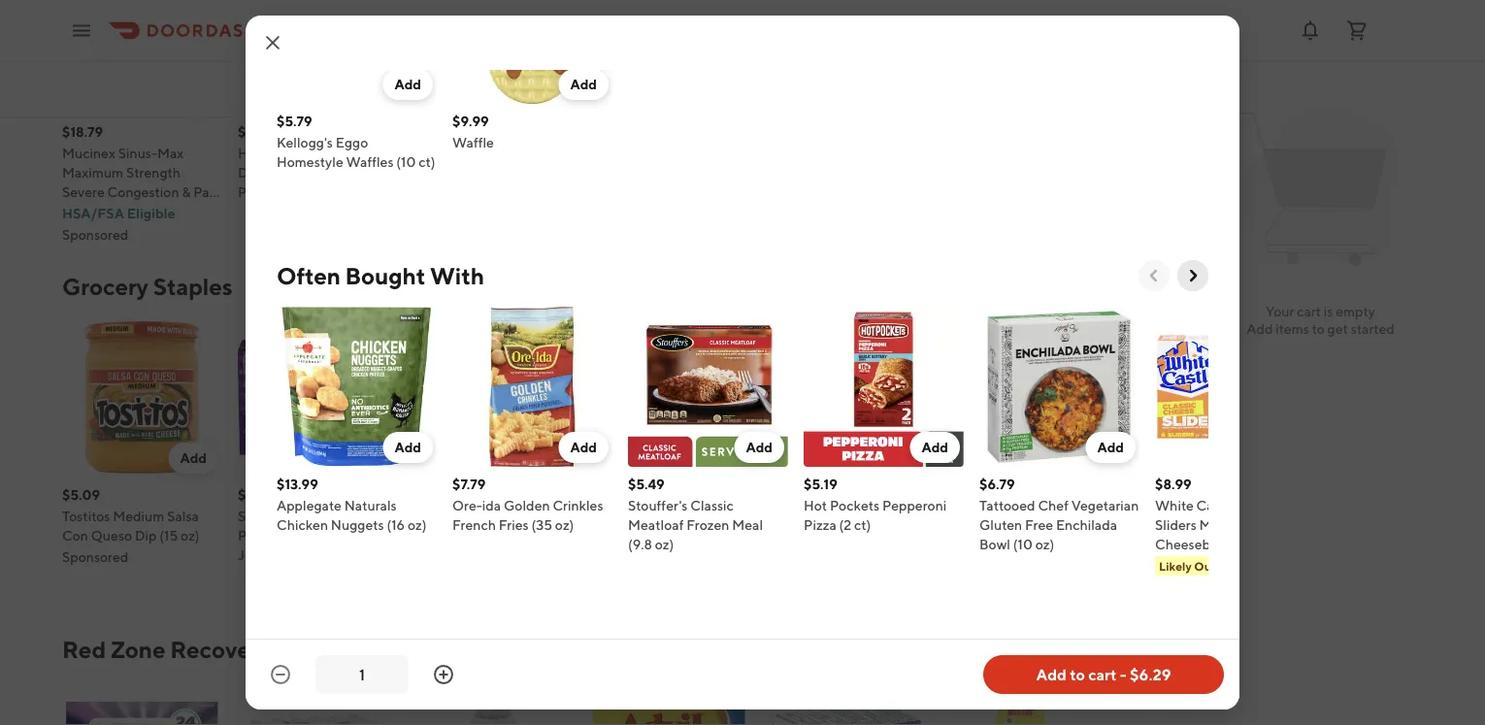 Task type: describe. For each thing, give the bounding box(es) containing it.
$8.99 white castle cheese sliders microwaveable cheeseburgers (6 ct) likely out of stock
[[1156, 476, 1294, 573]]

peanut
[[238, 528, 283, 544]]

mucinex
[[62, 145, 116, 161]]

next button of carousel image
[[1068, 640, 1088, 659]]

toy
[[356, 184, 378, 200]]

$5.79 kellogg's eggo homestyle waffles (10 ct)
[[277, 113, 436, 170]]

mucinex sinus-max maximum strength severe congestion & pain caplets (20 ct) image
[[62, 0, 222, 115]]

add for amy's kitchen gluten free broccoli & cheddar bake bowls (9.5 oz)
[[1059, 450, 1086, 466]]

add inside your cart is empty add items to get started
[[1247, 321, 1274, 337]]

cart inside your cart is empty add items to get started
[[1297, 303, 1322, 319]]

get
[[1328, 321, 1349, 337]]

massager
[[294, 184, 353, 200]]

$4.39
[[589, 487, 625, 503]]

your cart is empty add items to get started
[[1247, 303, 1395, 337]]

ct) inside $5.19 hot pockets pepperoni pizza (2 ct)
[[854, 517, 871, 533]]

$18.79 trojan magnum bareskin large lubricated latex condoms (10 ct)
[[414, 124, 566, 200]]

ore-
[[452, 498, 482, 514]]

ore-ida golden crinkles french fries (35 oz) image
[[452, 307, 613, 467]]

add for smucker's uncrustables peanut butter & grape jelly sandwich (2 oz x 4 ct)
[[356, 450, 383, 466]]

chicken for top
[[414, 528, 465, 544]]

add inside button
[[1037, 666, 1067, 684]]

fritos
[[765, 508, 800, 524]]

previous button of carousel image for next button of carousel image
[[1029, 640, 1049, 659]]

stroker
[[309, 145, 354, 161]]

eggo
[[336, 134, 368, 151]]

tattooed
[[980, 498, 1036, 514]]

homestyle inside $5.79 kellogg's eggo homestyle waffles (10 ct)
[[277, 154, 343, 170]]

congestion
[[107, 184, 179, 200]]

$13.99
[[277, 476, 318, 492]]

uncrustables
[[304, 508, 386, 524]]

$25.49 hello cake stroker double sided men's personal massager toy
[[238, 124, 378, 200]]

jalapeño
[[803, 508, 859, 524]]

red
[[62, 636, 106, 663]]

personal
[[238, 184, 292, 200]]

chicken for campbell's
[[589, 528, 641, 544]]

add for tattooed chef vegetarian gluten free enchilada bowl (10 oz)
[[1098, 439, 1124, 455]]

see
[[945, 641, 968, 657]]

fries
[[499, 517, 529, 533]]

add for ore-ida golden crinkles french fries (35 oz)
[[570, 439, 597, 455]]

ct) inside nissin top ramen chicken noodle soup (3 oz x 6 ct)
[[451, 547, 468, 563]]

sliders
[[1156, 517, 1197, 533]]

$5.19 hot pockets pepperoni pizza (2 ct)
[[804, 476, 947, 533]]

$5.09 tostitos medium salsa con queso dip (15 oz) sponsored
[[62, 487, 200, 565]]

started
[[1351, 321, 1395, 337]]

smucker's
[[238, 508, 302, 524]]

$5.49
[[628, 476, 665, 492]]

(6
[[1252, 536, 1265, 553]]

$18.79 for $18.79 mucinex sinus-max maximum strength severe congestion & pain caplets (20 ct)
[[62, 124, 103, 140]]

oz inside nissin top ramen chicken noodle soup (3 oz x 6 ct)
[[414, 547, 428, 563]]

french
[[452, 517, 496, 533]]

bake
[[941, 547, 972, 563]]

grocery staples link
[[62, 271, 232, 302]]

magnum
[[454, 145, 510, 161]]

cheeseburgers
[[1156, 536, 1250, 553]]

gluten inside the $6.79 tattooed chef vegetarian gluten free enchilada bowl (10 oz)
[[980, 517, 1023, 533]]

oz) inside $7.79 ore-ida golden crinkles french fries (35 oz)
[[555, 517, 574, 533]]

lubricated
[[452, 165, 519, 181]]

latex
[[522, 165, 556, 181]]

oz inside $6.29 smucker's uncrustables peanut butter & grape jelly sandwich (2 oz x 4 ct)
[[347, 547, 361, 563]]

ct) inside $6.29 smucker's uncrustables peanut butter & grape jelly sandwich (2 oz x 4 ct)
[[238, 567, 255, 583]]

increase quantity by 1 image
[[432, 663, 455, 687]]

campbell's homestyle chicken noodle soup microwavable bowl (15.4 oz) image
[[589, 318, 750, 478]]

$6.29 inside button
[[1130, 666, 1172, 684]]

oz) inside $9.29 amy's kitchen gluten free broccoli & cheddar bake bowls (9.5 oz)
[[1042, 547, 1061, 563]]

$9.99 waffle
[[452, 113, 494, 151]]

oz) inside fritos jalapeño cheddar dip (9 oz)
[[805, 528, 824, 544]]

often bought with
[[277, 262, 484, 289]]

chicken for applegate
[[277, 517, 328, 533]]

of
[[1219, 559, 1230, 573]]

often bought with dialog
[[246, 0, 1316, 710]]

& inside $9.29 amy's kitchen gluten free broccoli & cheddar bake bowls (9.5 oz)
[[1026, 528, 1034, 544]]

add for hot pockets pepperoni pizza (2 ct)
[[922, 439, 949, 455]]

applegate
[[277, 498, 342, 514]]

empty retail cart image
[[1230, 97, 1412, 280]]

staples
[[153, 272, 232, 300]]

cheese
[[1239, 498, 1286, 514]]

noodle for homestyle
[[644, 528, 690, 544]]

x inside nissin top ramen chicken noodle soup (3 oz x 6 ct)
[[431, 547, 438, 563]]

severe
[[62, 184, 105, 200]]

queso
[[91, 528, 132, 544]]

(9.5
[[1015, 547, 1039, 563]]

$18.79 mucinex sinus-max maximum strength severe congestion & pain caplets (20 ct)
[[62, 124, 221, 219]]

bought
[[345, 262, 426, 289]]

$7.79
[[452, 476, 486, 492]]

oz) inside the $6.79 tattooed chef vegetarian gluten free enchilada bowl (10 oz)
[[1036, 536, 1055, 553]]

(2 inside $5.19 hot pockets pepperoni pizza (2 ct)
[[839, 517, 852, 533]]

add to cart - $6.29
[[1037, 666, 1172, 684]]

grocery staples
[[62, 272, 232, 300]]

items
[[1276, 321, 1310, 337]]

hello cake stroker double sided men's personal massager toy image
[[238, 0, 398, 115]]

x inside $6.29 smucker's uncrustables peanut butter & grape jelly sandwich (2 oz x 4 ct)
[[364, 547, 371, 563]]

eligible
[[127, 205, 175, 221]]

castle
[[1197, 498, 1237, 514]]

often
[[277, 262, 341, 289]]

(10 for $18.79
[[476, 184, 496, 200]]

to inside your cart is empty add items to get started
[[1312, 321, 1325, 337]]

6
[[440, 547, 449, 563]]

next button of carousel image
[[1184, 266, 1203, 285]]

(15
[[159, 528, 178, 544]]

large
[[414, 165, 449, 181]]

pain
[[193, 184, 221, 200]]

notification bell image
[[1299, 19, 1323, 42]]

(9
[[790, 528, 803, 544]]

sinus-
[[118, 145, 157, 161]]

strength
[[126, 165, 181, 181]]

$5.79
[[277, 113, 312, 129]]

zone
[[111, 636, 165, 663]]

sudafed pe sinus pressure & pain tablets (24 ct) image
[[941, 0, 1101, 115]]

soup for homestyle
[[692, 528, 724, 544]]

add for campbell's homestyle chicken noodle soup microwavable bowl (15.4 oz)
[[707, 450, 734, 466]]

pizza
[[804, 517, 837, 533]]

ct) inside $5.79 kellogg's eggo homestyle waffles (10 ct)
[[419, 154, 436, 170]]

$9.29 amy's kitchen gluten free broccoli & cheddar bake bowls (9.5 oz)
[[941, 487, 1091, 563]]

is
[[1324, 303, 1334, 319]]

cheddar inside fritos jalapeño cheddar dip (9 oz)
[[862, 508, 916, 524]]

add for nissin top ramen chicken noodle soup (3 oz x 6 ct)
[[532, 450, 558, 466]]

dip inside fritos jalapeño cheddar dip (9 oz)
[[765, 528, 787, 544]]

salsa
[[167, 508, 199, 524]]

0 items, open order cart image
[[1346, 19, 1369, 42]]

$9.29
[[941, 487, 977, 503]]

tostitos medium salsa con queso dip (15 oz) image
[[62, 318, 222, 478]]

$6.79
[[980, 476, 1015, 492]]

stouffer's classic meatloaf frozen meal (9.8 oz) image
[[628, 307, 788, 467]]

add for hello cake stroker double sided men's personal massager toy
[[356, 87, 383, 103]]

recovery
[[170, 636, 271, 663]]

$8.99
[[1156, 476, 1192, 492]]



Task type: vqa. For each thing, say whether or not it's contained in the screenshot.
top Pickup button
no



Task type: locate. For each thing, give the bounding box(es) containing it.
oz) down microwavable
[[589, 567, 608, 583]]

previous button of carousel image for next button of carousel icon
[[1145, 266, 1164, 285]]

bowl for noodle
[[679, 547, 710, 563]]

0 horizontal spatial &
[[182, 184, 191, 200]]

1 vertical spatial to
[[1070, 666, 1085, 684]]

(10
[[396, 154, 416, 170], [476, 184, 496, 200], [1014, 536, 1033, 553]]

0 horizontal spatial $6.29
[[238, 487, 274, 503]]

ida
[[482, 498, 501, 514]]

2 horizontal spatial (10
[[1014, 536, 1033, 553]]

free down chef
[[1025, 517, 1054, 533]]

$6.29 up "smucker's"
[[238, 487, 274, 503]]

nissin top ramen chicken noodle soup (3 oz x 6 ct)
[[414, 508, 564, 563]]

0 horizontal spatial cheddar
[[862, 508, 916, 524]]

1 horizontal spatial soup
[[692, 528, 724, 544]]

smucker's uncrustables peanut butter & grape jelly sandwich (2 oz x 4 ct) image
[[238, 318, 398, 478]]

0 horizontal spatial oz
[[347, 547, 361, 563]]

pepto bismol ultra original flavor 5 symptom relief liquid (12 oz) image
[[765, 0, 925, 115]]

chicken inside nissin top ramen chicken noodle soup (3 oz x 6 ct)
[[414, 528, 465, 544]]

(10 right the waffles
[[396, 154, 416, 170]]

white
[[1156, 498, 1194, 514]]

1 horizontal spatial (2
[[839, 517, 852, 533]]

chicken
[[277, 517, 328, 533], [414, 528, 465, 544], [589, 528, 641, 544]]

dip inside "$5.09 tostitos medium salsa con queso dip (15 oz) sponsored"
[[135, 528, 157, 544]]

chef
[[1038, 498, 1069, 514]]

1 text field
[[327, 664, 397, 686]]

add for tostitos medium salsa con queso dip (15 oz)
[[180, 450, 207, 466]]

1 dip from the left
[[135, 528, 157, 544]]

0 horizontal spatial to
[[1070, 666, 1085, 684]]

0 vertical spatial previous button of carousel image
[[1145, 266, 1164, 285]]

4
[[374, 547, 382, 563]]

1 horizontal spatial oz
[[414, 547, 428, 563]]

cart left is
[[1297, 303, 1322, 319]]

cheddar inside $9.29 amy's kitchen gluten free broccoli & cheddar bake bowls (9.5 oz)
[[1037, 528, 1091, 544]]

1 horizontal spatial $6.29
[[1130, 666, 1172, 684]]

cheddar right jalapeño
[[862, 508, 916, 524]]

(10 inside $5.79 kellogg's eggo homestyle waffles (10 ct)
[[396, 154, 416, 170]]

chicken down campbell's
[[589, 528, 641, 544]]

(10 down the lubricated
[[476, 184, 496, 200]]

oz) down salsa
[[181, 528, 200, 544]]

ct)
[[419, 154, 436, 170], [498, 184, 515, 200], [137, 203, 154, 219], [854, 517, 871, 533], [1268, 536, 1285, 553], [451, 547, 468, 563], [238, 567, 255, 583]]

decrease quantity by 1 image
[[269, 663, 292, 687]]

chicken up '6'
[[414, 528, 465, 544]]

oz left '6'
[[414, 547, 428, 563]]

homestyle
[[277, 154, 343, 170], [662, 508, 728, 524]]

oz) right (35 in the bottom left of the page
[[555, 517, 574, 533]]

0 horizontal spatial chicken
[[277, 517, 328, 533]]

0 horizontal spatial previous button of carousel image
[[1029, 640, 1049, 659]]

1 horizontal spatial previous button of carousel image
[[1145, 266, 1164, 285]]

fritos jalapeño cheddar dip (9 oz) image
[[765, 318, 925, 478]]

1 x from the left
[[364, 547, 371, 563]]

(35
[[532, 517, 552, 533]]

hot
[[804, 498, 827, 514]]

previous button of carousel image left next button of carousel icon
[[1145, 266, 1164, 285]]

(2 down 'pockets' on the bottom of page
[[839, 517, 852, 533]]

2 $18.79 from the left
[[414, 124, 455, 140]]

noodle
[[468, 528, 514, 544], [644, 528, 690, 544]]

oz) down chef
[[1036, 536, 1055, 553]]

2 dip from the left
[[765, 528, 787, 544]]

& inside $6.29 smucker's uncrustables peanut butter & grape jelly sandwich (2 oz x 4 ct)
[[328, 528, 336, 544]]

jelly
[[238, 547, 266, 563]]

ct) down "jelly"
[[238, 567, 255, 583]]

ct) up condoms
[[419, 154, 436, 170]]

free inside the $6.79 tattooed chef vegetarian gluten free enchilada bowl (10 oz)
[[1025, 517, 1054, 533]]

1 horizontal spatial cart
[[1297, 303, 1322, 319]]

bowl
[[980, 536, 1011, 553], [679, 547, 710, 563]]

1 horizontal spatial gluten
[[1032, 508, 1075, 524]]

x left 4
[[364, 547, 371, 563]]

add for applegate naturals chicken nuggets (16 oz)
[[395, 439, 421, 455]]

sponsored down hsa/fsa
[[62, 227, 129, 243]]

0 horizontal spatial soup
[[517, 528, 549, 544]]

oz) inside "$5.09 tostitos medium salsa con queso dip (15 oz) sponsored"
[[181, 528, 200, 544]]

1 horizontal spatial chicken
[[414, 528, 465, 544]]

noodle inside nissin top ramen chicken noodle soup (3 oz x 6 ct)
[[468, 528, 514, 544]]

free inside $9.29 amy's kitchen gluten free broccoli & cheddar bake bowls (9.5 oz)
[[941, 528, 969, 544]]

waffle
[[452, 134, 494, 151]]

broccoli
[[972, 528, 1023, 544]]

red zone recovery
[[62, 636, 271, 663]]

bowl inside the $6.79 tattooed chef vegetarian gluten free enchilada bowl (10 oz)
[[980, 536, 1011, 553]]

sponsored inside hsa/fsa eligible sponsored
[[62, 227, 129, 243]]

ct) right '6'
[[451, 547, 468, 563]]

$6.29 inside $6.29 smucker's uncrustables peanut butter & grape jelly sandwich (2 oz x 4 ct)
[[238, 487, 274, 503]]

bowl for gluten
[[980, 536, 1011, 553]]

$13.99 applegate naturals chicken nuggets (16 oz)
[[277, 476, 427, 533]]

2 sponsored from the top
[[62, 549, 129, 565]]

0 vertical spatial (10
[[396, 154, 416, 170]]

1 sponsored from the top
[[62, 227, 129, 243]]

noodle down stouffer's
[[644, 528, 690, 544]]

(2
[[839, 517, 852, 533], [332, 547, 344, 563]]

chicken down applegate
[[277, 517, 328, 533]]

add button
[[383, 69, 433, 100], [383, 69, 433, 100], [559, 69, 609, 100], [559, 69, 609, 100], [344, 80, 394, 111], [344, 80, 394, 111], [520, 80, 570, 111], [520, 80, 570, 111], [383, 432, 433, 463], [383, 432, 433, 463], [559, 432, 609, 463], [559, 432, 609, 463], [734, 432, 785, 463], [734, 432, 785, 463], [910, 432, 960, 463], [910, 432, 960, 463], [1086, 432, 1136, 463], [1086, 432, 1136, 463], [168, 443, 218, 474], [168, 443, 218, 474], [344, 443, 394, 474], [344, 443, 394, 474], [520, 443, 570, 474], [520, 443, 570, 474], [696, 443, 746, 474], [696, 443, 746, 474], [871, 443, 921, 474], [871, 443, 921, 474], [1047, 443, 1097, 474], [1047, 443, 1097, 474]]

noodle inside $4.39 campbell's homestyle chicken noodle soup microwavable bowl (15.4 oz)
[[644, 528, 690, 544]]

oz) right (16
[[408, 517, 427, 533]]

to
[[1312, 321, 1325, 337], [1070, 666, 1085, 684]]

1 horizontal spatial dip
[[765, 528, 787, 544]]

(10 inside '$18.79 trojan magnum bareskin large lubricated latex condoms (10 ct)'
[[476, 184, 496, 200]]

(16
[[387, 517, 405, 533]]

oz) right (9.5
[[1042, 547, 1061, 563]]

add for fritos jalapeño cheddar dip (9 oz)
[[883, 450, 910, 466]]

previous button of carousel image left next button of carousel image
[[1029, 640, 1049, 659]]

0 horizontal spatial noodle
[[468, 528, 514, 544]]

free up bake
[[941, 528, 969, 544]]

microwavable
[[589, 547, 676, 563]]

1 horizontal spatial free
[[1025, 517, 1054, 533]]

$6.79 tattooed chef vegetarian gluten free enchilada bowl (10 oz)
[[980, 476, 1139, 553]]

gluten inside $9.29 amy's kitchen gluten free broccoli & cheddar bake bowls (9.5 oz)
[[1032, 508, 1075, 524]]

& up (9.5
[[1026, 528, 1034, 544]]

ct) right (6
[[1268, 536, 1285, 553]]

1 horizontal spatial noodle
[[644, 528, 690, 544]]

0 horizontal spatial gluten
[[980, 517, 1023, 533]]

0 vertical spatial cart
[[1297, 303, 1322, 319]]

bowl down frozen
[[679, 547, 710, 563]]

oz) inside $13.99 applegate naturals chicken nuggets (16 oz)
[[408, 517, 427, 533]]

0 vertical spatial $6.29
[[238, 487, 274, 503]]

0 horizontal spatial x
[[364, 547, 371, 563]]

1 horizontal spatial to
[[1312, 321, 1325, 337]]

applegate naturals chicken nuggets (16 oz) image
[[277, 307, 437, 467]]

x left '6'
[[431, 547, 438, 563]]

hsa/fsa
[[62, 205, 124, 221]]

& left pain
[[182, 184, 191, 200]]

hsa/fsa eligible sponsored
[[62, 205, 175, 243]]

(9.8
[[628, 536, 652, 553]]

enchilada
[[1056, 517, 1118, 533]]

empty
[[1336, 303, 1376, 319]]

oz
[[347, 547, 361, 563], [414, 547, 428, 563]]

homestyle inside $4.39 campbell's homestyle chicken noodle soup microwavable bowl (15.4 oz)
[[662, 508, 728, 524]]

&
[[182, 184, 191, 200], [328, 528, 336, 544], [1026, 528, 1034, 544]]

to left get
[[1312, 321, 1325, 337]]

1 horizontal spatial x
[[431, 547, 438, 563]]

2 x from the left
[[431, 547, 438, 563]]

$18.79 up trojan
[[414, 124, 455, 140]]

1 vertical spatial $6.29
[[1130, 666, 1172, 684]]

$6.29 right -
[[1130, 666, 1172, 684]]

ct) inside $8.99 white castle cheese sliders microwaveable cheeseburgers (6 ct) likely out of stock
[[1268, 536, 1285, 553]]

see all link
[[933, 634, 1000, 665]]

soup inside nissin top ramen chicken noodle soup (3 oz x 6 ct)
[[517, 528, 549, 544]]

0 vertical spatial (2
[[839, 517, 852, 533]]

soup up (15.4
[[692, 528, 724, 544]]

classic
[[691, 498, 734, 514]]

2 horizontal spatial chicken
[[589, 528, 641, 544]]

dip left (9
[[765, 528, 787, 544]]

$18.79 inside '$18.79 trojan magnum bareskin large lubricated latex condoms (10 ct)'
[[414, 124, 455, 140]]

& inside $18.79 mucinex sinus-max maximum strength severe congestion & pain caplets (20 ct)
[[182, 184, 191, 200]]

0 horizontal spatial (10
[[396, 154, 416, 170]]

0 vertical spatial sponsored
[[62, 227, 129, 243]]

(3
[[551, 528, 564, 544]]

oz) inside $4.39 campbell's homestyle chicken noodle soup microwavable bowl (15.4 oz)
[[589, 567, 608, 583]]

soup left (3
[[517, 528, 549, 544]]

meal
[[732, 517, 763, 533]]

ct) down 'pockets' on the bottom of page
[[854, 517, 871, 533]]

add
[[395, 76, 421, 92], [570, 76, 597, 92], [356, 87, 383, 103], [532, 87, 558, 103], [1247, 321, 1274, 337], [395, 439, 421, 455], [570, 439, 597, 455], [746, 439, 773, 455], [922, 439, 949, 455], [1098, 439, 1124, 455], [180, 450, 207, 466], [356, 450, 383, 466], [532, 450, 558, 466], [707, 450, 734, 466], [883, 450, 910, 466], [1059, 450, 1086, 466], [1037, 666, 1067, 684]]

free
[[1025, 517, 1054, 533], [941, 528, 969, 544]]

microwaveable
[[1200, 517, 1294, 533]]

chicken inside $4.39 campbell's homestyle chicken noodle soup microwavable bowl (15.4 oz)
[[589, 528, 641, 544]]

cheddar
[[862, 508, 916, 524], [1037, 528, 1091, 544]]

1 vertical spatial cart
[[1089, 666, 1117, 684]]

add for trojan magnum bareskin large lubricated latex condoms (10 ct)
[[532, 87, 558, 103]]

stouffer's
[[628, 498, 688, 514]]

amy's
[[941, 508, 978, 524]]

1 horizontal spatial bowl
[[980, 536, 1011, 553]]

vegetarian
[[1072, 498, 1139, 514]]

(2 inside $6.29 smucker's uncrustables peanut butter & grape jelly sandwich (2 oz x 4 ct)
[[332, 547, 344, 563]]

bowl down kitchen
[[980, 536, 1011, 553]]

(15.4
[[713, 547, 742, 563]]

trojan
[[414, 145, 452, 161]]

all
[[971, 641, 988, 657]]

1 soup from the left
[[517, 528, 549, 544]]

campbell's
[[589, 508, 659, 524]]

1 vertical spatial previous button of carousel image
[[1029, 640, 1049, 659]]

bowl inside $4.39 campbell's homestyle chicken noodle soup microwavable bowl (15.4 oz)
[[679, 547, 710, 563]]

butter
[[285, 528, 325, 544]]

0 horizontal spatial free
[[941, 528, 969, 544]]

noodle for ramen
[[468, 528, 514, 544]]

sponsored down queso at bottom
[[62, 549, 129, 565]]

0 horizontal spatial $18.79
[[62, 124, 103, 140]]

sponsored inside "$5.09 tostitos medium salsa con queso dip (15 oz) sponsored"
[[62, 549, 129, 565]]

1 vertical spatial (10
[[476, 184, 496, 200]]

ramen
[[479, 508, 523, 524]]

hot pockets pepperoni pizza (2 ct) image
[[804, 307, 964, 467]]

1 vertical spatial cheddar
[[1037, 528, 1091, 544]]

1 horizontal spatial &
[[328, 528, 336, 544]]

(10 right bowls
[[1014, 536, 1033, 553]]

oz) inside $5.49 stouffer's classic meatloaf frozen meal (9.8 oz)
[[655, 536, 674, 553]]

ct) down congestion
[[137, 203, 154, 219]]

with
[[430, 262, 484, 289]]

0 horizontal spatial (2
[[332, 547, 344, 563]]

medium
[[113, 508, 164, 524]]

out
[[1195, 559, 1217, 573]]

0 horizontal spatial homestyle
[[277, 154, 343, 170]]

chicken inside $13.99 applegate naturals chicken nuggets (16 oz)
[[277, 517, 328, 533]]

kitchen
[[981, 508, 1029, 524]]

top
[[454, 508, 477, 524]]

$18.79 for $18.79 trojan magnum bareskin large lubricated latex condoms (10 ct)
[[414, 124, 455, 140]]

1 horizontal spatial homestyle
[[662, 508, 728, 524]]

likely
[[1159, 559, 1192, 573]]

cheddar down chef
[[1037, 528, 1091, 544]]

noodle down ramen
[[468, 528, 514, 544]]

1 horizontal spatial cheddar
[[1037, 528, 1091, 544]]

1 oz from the left
[[347, 547, 361, 563]]

1 horizontal spatial $18.79
[[414, 124, 455, 140]]

1 $18.79 from the left
[[62, 124, 103, 140]]

sided
[[286, 165, 322, 181]]

ct) down the lubricated
[[498, 184, 515, 200]]

2 horizontal spatial &
[[1026, 528, 1034, 544]]

mucinex instasoothe honey and echinacea medicated drops (40 ct) image
[[589, 0, 750, 115]]

0 vertical spatial to
[[1312, 321, 1325, 337]]

0 horizontal spatial bowl
[[679, 547, 710, 563]]

2 soup from the left
[[692, 528, 724, 544]]

1 vertical spatial sponsored
[[62, 549, 129, 565]]

2 noodle from the left
[[644, 528, 690, 544]]

$5.49 stouffer's classic meatloaf frozen meal (9.8 oz)
[[628, 476, 763, 553]]

ct) inside '$18.79 trojan magnum bareskin large lubricated latex condoms (10 ct)'
[[498, 184, 515, 200]]

see all
[[945, 641, 988, 657]]

0 horizontal spatial dip
[[135, 528, 157, 544]]

1 horizontal spatial (10
[[476, 184, 496, 200]]

oz) down meatloaf in the left of the page
[[655, 536, 674, 553]]

2 vertical spatial (10
[[1014, 536, 1033, 553]]

0 vertical spatial cheddar
[[862, 508, 916, 524]]

add for stouffer's classic meatloaf frozen meal (9.8 oz)
[[746, 439, 773, 455]]

your
[[1266, 303, 1295, 319]]

maximum
[[62, 165, 123, 181]]

golden
[[504, 498, 550, 514]]

nissin
[[414, 508, 451, 524]]

(10 inside the $6.79 tattooed chef vegetarian gluten free enchilada bowl (10 oz)
[[1014, 536, 1033, 553]]

ct) inside $18.79 mucinex sinus-max maximum strength severe congestion & pain caplets (20 ct)
[[137, 203, 154, 219]]

frozen
[[687, 517, 730, 533]]

oz) right (9
[[805, 528, 824, 544]]

cart left -
[[1089, 666, 1117, 684]]

oz)
[[408, 517, 427, 533], [555, 517, 574, 533], [181, 528, 200, 544], [805, 528, 824, 544], [655, 536, 674, 553], [1036, 536, 1055, 553], [1042, 547, 1061, 563], [589, 567, 608, 583]]

dip
[[135, 528, 157, 544], [765, 528, 787, 544]]

2 oz from the left
[[414, 547, 428, 563]]

previous button of carousel image
[[1145, 266, 1164, 285], [1029, 640, 1049, 659]]

cart inside button
[[1089, 666, 1117, 684]]

(2 down 'grape'
[[332, 547, 344, 563]]

men's
[[325, 165, 361, 181]]

close image
[[261, 31, 285, 54]]

$18.79 up the mucinex
[[62, 124, 103, 140]]

1 vertical spatial (2
[[332, 547, 344, 563]]

soup for ramen
[[517, 528, 549, 544]]

soup inside $4.39 campbell's homestyle chicken noodle soup microwavable bowl (15.4 oz)
[[692, 528, 724, 544]]

nissin top ramen chicken noodle soup (3 oz x 6 ct) image
[[414, 318, 574, 478]]

0 horizontal spatial cart
[[1089, 666, 1117, 684]]

$5.19
[[804, 476, 838, 492]]

& down uncrustables
[[328, 528, 336, 544]]

oz down 'grape'
[[347, 547, 361, 563]]

$6.29 smucker's uncrustables peanut butter & grape jelly sandwich (2 oz x 4 ct)
[[238, 487, 386, 583]]

fritos jalapeño cheddar dip (9 oz)
[[765, 508, 916, 544]]

$18.79 inside $18.79 mucinex sinus-max maximum strength severe congestion & pain caplets (20 ct)
[[62, 124, 103, 140]]

to inside add to cart - $6.29 button
[[1070, 666, 1085, 684]]

amy's kitchen gluten free broccoli & cheddar bake bowls (9.5 oz) image
[[941, 318, 1101, 478]]

hello
[[238, 145, 271, 161]]

0 vertical spatial homestyle
[[277, 154, 343, 170]]

sponsored
[[62, 227, 129, 243], [62, 549, 129, 565]]

tattooed chef vegetarian gluten free enchilada bowl (10 oz) image
[[980, 307, 1140, 467]]

tostitos
[[62, 508, 110, 524]]

1 vertical spatial homestyle
[[662, 508, 728, 524]]

1 noodle from the left
[[468, 528, 514, 544]]

(10 for $6.79
[[1014, 536, 1033, 553]]

to down next button of carousel image
[[1070, 666, 1085, 684]]

open menu image
[[70, 19, 93, 42]]

trojan magnum bareskin large lubricated latex condoms (10 ct) image
[[414, 0, 574, 115]]

dip down medium
[[135, 528, 157, 544]]



